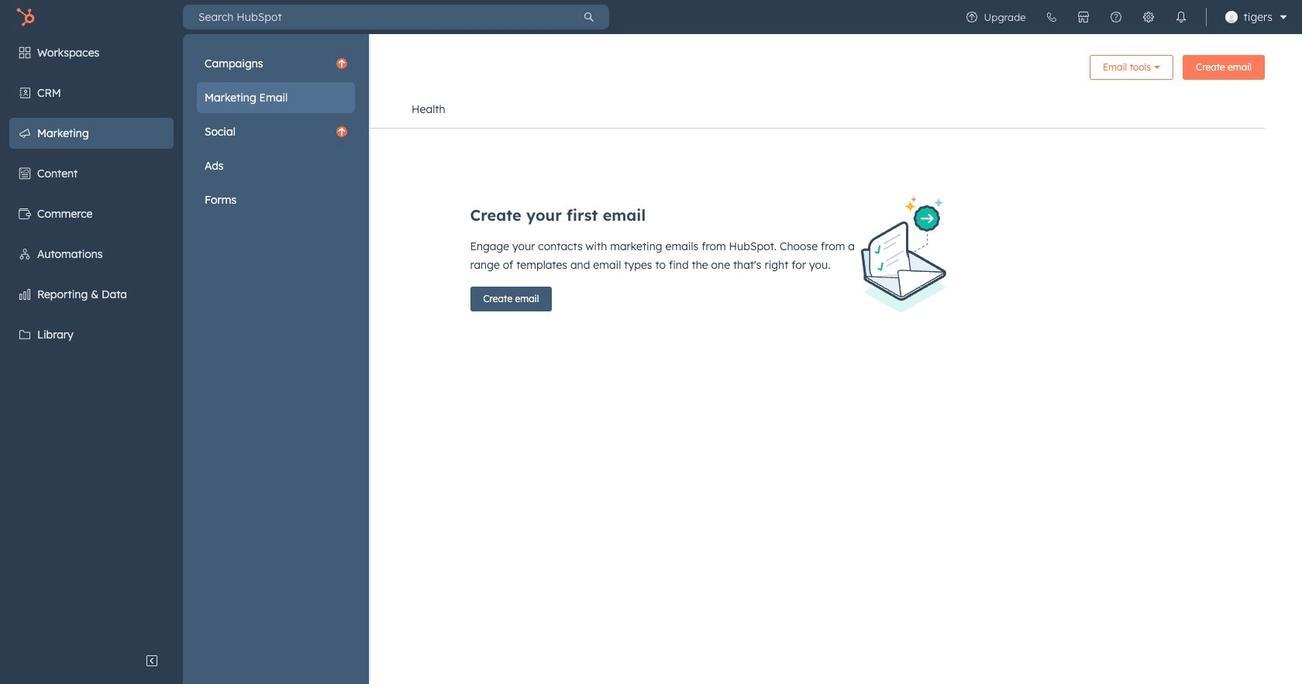 Task type: locate. For each thing, give the bounding box(es) containing it.
navigation
[[220, 91, 1265, 129]]

menu
[[955, 0, 1293, 34], [0, 34, 369, 684], [197, 48, 355, 215]]

settings image
[[1142, 11, 1154, 23]]

banner
[[220, 50, 1265, 91]]

howard n/a image
[[1225, 11, 1237, 23]]

help image
[[1110, 11, 1122, 23]]



Task type: vqa. For each thing, say whether or not it's contained in the screenshot.
Name
no



Task type: describe. For each thing, give the bounding box(es) containing it.
notifications image
[[1175, 11, 1187, 23]]

Search HubSpot search field
[[183, 5, 569, 29]]

marketplaces image
[[1077, 11, 1089, 23]]



